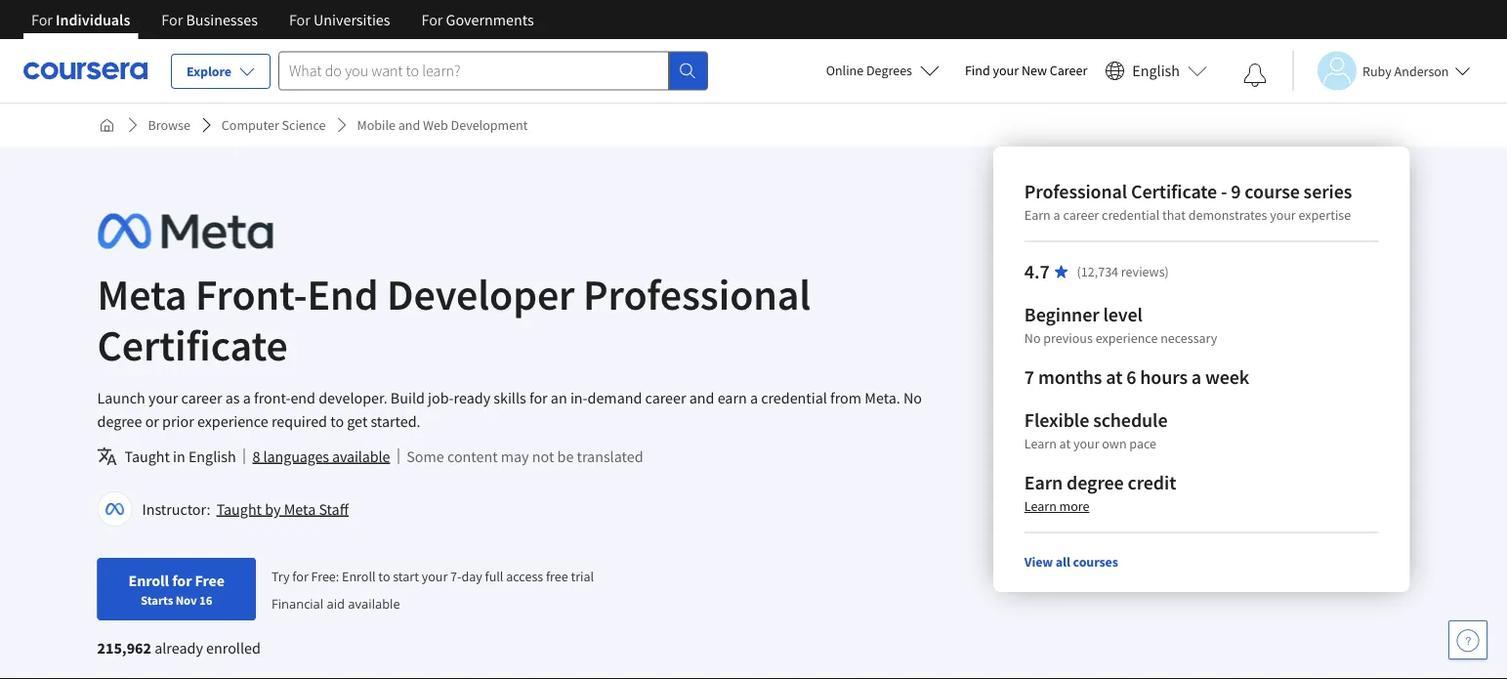 Task type: locate. For each thing, give the bounding box(es) containing it.
1 horizontal spatial certificate
[[1132, 179, 1218, 204]]

skills
[[494, 388, 527, 408]]

aid
[[327, 594, 345, 612]]

1 horizontal spatial degree
[[1067, 471, 1125, 495]]

for inside launch your career as a front-end developer. build job-ready skills for an in-demand career and earn a credential from meta. no degree or prior experience required to get started.
[[530, 388, 548, 408]]

credential left that
[[1102, 206, 1160, 224]]

already
[[155, 638, 203, 658]]

earn
[[1025, 206, 1051, 224], [1025, 471, 1063, 495]]

credential inside professional certificate - 9 course series earn a career credential that demonstrates your expertise
[[1102, 206, 1160, 224]]

to inside try for free: enroll to start your 7-day full access free trial financial aid available
[[379, 568, 390, 585]]

your inside professional certificate - 9 course series earn a career credential that demonstrates your expertise
[[1271, 206, 1297, 224]]

for up nov at the bottom left of the page
[[172, 571, 192, 590]]

available
[[332, 447, 390, 466], [348, 594, 400, 612]]

4 for from the left
[[422, 10, 443, 29]]

1 horizontal spatial credential
[[1102, 206, 1160, 224]]

your inside launch your career as a front-end developer. build job-ready skills for an in-demand career and earn a credential from meta. no degree or prior experience required to get started.
[[149, 388, 178, 408]]

for
[[31, 10, 53, 29], [162, 10, 183, 29], [289, 10, 311, 29], [422, 10, 443, 29]]

enroll for free starts nov 16
[[129, 571, 225, 608]]

for left universities
[[289, 10, 311, 29]]

certificate up that
[[1132, 179, 1218, 204]]

1 vertical spatial english
[[189, 447, 236, 466]]

1 vertical spatial available
[[348, 594, 400, 612]]

None search field
[[279, 51, 709, 90]]

meta.
[[865, 388, 901, 408]]

degree down launch at the left bottom of page
[[97, 411, 142, 431]]

0 vertical spatial meta
[[97, 267, 187, 321]]

start
[[393, 568, 419, 585]]

explore
[[187, 63, 232, 80]]

find your new career link
[[956, 59, 1098, 83]]

find
[[966, 62, 991, 79]]

0 horizontal spatial certificate
[[97, 318, 288, 372]]

degree
[[97, 411, 142, 431], [1067, 471, 1125, 495]]

2 horizontal spatial career
[[1064, 206, 1100, 224]]

week
[[1206, 365, 1250, 389]]

0 horizontal spatial for
[[172, 571, 192, 590]]

0 horizontal spatial meta
[[97, 267, 187, 321]]

computer science
[[222, 116, 326, 134]]

development
[[451, 116, 528, 134]]

0 horizontal spatial career
[[181, 388, 222, 408]]

meta front-end developer professional certificate
[[97, 267, 811, 372]]

1 horizontal spatial for
[[293, 568, 309, 585]]

enroll up the starts
[[129, 571, 169, 590]]

view
[[1025, 553, 1054, 571]]

1 horizontal spatial to
[[379, 568, 390, 585]]

taught left in
[[125, 447, 170, 466]]

-
[[1222, 179, 1228, 204]]

1 vertical spatial and
[[690, 388, 715, 408]]

2 earn from the top
[[1025, 471, 1063, 495]]

1 vertical spatial professional
[[584, 267, 811, 321]]

0 vertical spatial certificate
[[1132, 179, 1218, 204]]

launch your career as a front-end developer. build job-ready skills for an in-demand career and earn a credential from meta. no degree or prior experience required to get started.
[[97, 388, 923, 431]]

browse
[[148, 116, 190, 134]]

1 horizontal spatial no
[[1025, 329, 1041, 347]]

0 vertical spatial experience
[[1096, 329, 1158, 347]]

financial
[[272, 594, 324, 612]]

experience down level
[[1096, 329, 1158, 347]]

0 horizontal spatial taught
[[125, 447, 170, 466]]

for right try in the left bottom of the page
[[293, 568, 309, 585]]

your up or
[[149, 388, 178, 408]]

taught left by
[[217, 499, 262, 519]]

enroll inside try for free: enroll to start your 7-day full access free trial financial aid available
[[342, 568, 376, 585]]

learn down the flexible
[[1025, 435, 1057, 452]]

experience down as
[[197, 411, 269, 431]]

1 learn from the top
[[1025, 435, 1057, 452]]

degree up more
[[1067, 471, 1125, 495]]

front-
[[254, 388, 291, 408]]

browse link
[[140, 108, 198, 143]]

at down the flexible
[[1060, 435, 1071, 452]]

1 horizontal spatial at
[[1107, 365, 1123, 389]]

all
[[1056, 553, 1071, 571]]

credential
[[1102, 206, 1160, 224], [761, 388, 828, 408]]

enroll right free:
[[342, 568, 376, 585]]

english right career
[[1133, 61, 1181, 81]]

for inside try for free: enroll to start your 7-day full access free trial financial aid available
[[293, 568, 309, 585]]

for left the individuals
[[31, 10, 53, 29]]

at
[[1107, 365, 1123, 389], [1060, 435, 1071, 452]]

0 horizontal spatial degree
[[97, 411, 142, 431]]

2 for from the left
[[162, 10, 183, 29]]

0 horizontal spatial professional
[[584, 267, 811, 321]]

free
[[195, 571, 225, 590]]

mobile and web development
[[357, 116, 528, 134]]

for for universities
[[289, 10, 311, 29]]

1 vertical spatial at
[[1060, 435, 1071, 452]]

1 vertical spatial meta
[[284, 499, 316, 519]]

learn left more
[[1025, 497, 1057, 515]]

enroll
[[342, 568, 376, 585], [129, 571, 169, 590]]

0 vertical spatial no
[[1025, 329, 1041, 347]]

0 horizontal spatial english
[[189, 447, 236, 466]]

enrolled
[[206, 638, 261, 658]]

0 vertical spatial professional
[[1025, 179, 1128, 204]]

6
[[1127, 365, 1137, 389]]

to left start
[[379, 568, 390, 585]]

meta down the meta image
[[97, 267, 187, 321]]

ruby anderson
[[1363, 62, 1450, 80]]

and left earn
[[690, 388, 715, 408]]

1 horizontal spatial taught
[[217, 499, 262, 519]]

for for enroll for free
[[172, 571, 192, 590]]

and left web
[[399, 116, 420, 134]]

your inside "flexible schedule learn at your own pace"
[[1074, 435, 1100, 452]]

available down get
[[332, 447, 390, 466]]

no inside launch your career as a front-end developer. build job-ready skills for an in-demand career and earn a credential from meta. no degree or prior experience required to get started.
[[904, 388, 923, 408]]

your down course at right top
[[1271, 206, 1297, 224]]

for left 'businesses' on the top left of page
[[162, 10, 183, 29]]

earn
[[718, 388, 747, 408]]

experience
[[1096, 329, 1158, 347], [197, 411, 269, 431]]

1 horizontal spatial enroll
[[342, 568, 376, 585]]

not
[[532, 447, 554, 466]]

0 horizontal spatial at
[[1060, 435, 1071, 452]]

to left get
[[331, 411, 344, 431]]

no right meta.
[[904, 388, 923, 408]]

1 horizontal spatial english
[[1133, 61, 1181, 81]]

view all courses link
[[1025, 553, 1119, 571]]

1 horizontal spatial meta
[[284, 499, 316, 519]]

career
[[1064, 206, 1100, 224], [181, 388, 222, 408], [646, 388, 687, 408]]

1 horizontal spatial experience
[[1096, 329, 1158, 347]]

0 vertical spatial credential
[[1102, 206, 1160, 224]]

your left 'own'
[[1074, 435, 1100, 452]]

that
[[1163, 206, 1186, 224]]

1 vertical spatial learn
[[1025, 497, 1057, 515]]

1 vertical spatial certificate
[[97, 318, 288, 372]]

(12,734
[[1078, 263, 1119, 280]]

0 horizontal spatial enroll
[[129, 571, 169, 590]]

certificate up as
[[97, 318, 288, 372]]

for left 'governments'
[[422, 10, 443, 29]]

earn up 4.7 at the right top
[[1025, 206, 1051, 224]]

1 vertical spatial degree
[[1067, 471, 1125, 495]]

to
[[331, 411, 344, 431], [379, 568, 390, 585]]

some
[[407, 447, 444, 466]]

for for try for free: enroll to start your 7-day full access free trial
[[293, 568, 309, 585]]

earn up the learn more link
[[1025, 471, 1063, 495]]

no
[[1025, 329, 1041, 347], [904, 388, 923, 408]]

experience inside beginner level no previous experience necessary
[[1096, 329, 1158, 347]]

0 vertical spatial available
[[332, 447, 390, 466]]

available inside try for free: enroll to start your 7-day full access free trial financial aid available
[[348, 594, 400, 612]]

certificate inside professional certificate - 9 course series earn a career credential that demonstrates your expertise
[[1132, 179, 1218, 204]]

career left as
[[181, 388, 222, 408]]

expertise
[[1299, 206, 1352, 224]]

credential left from
[[761, 388, 828, 408]]

1 for from the left
[[31, 10, 53, 29]]

7-
[[451, 568, 462, 585]]

0 horizontal spatial to
[[331, 411, 344, 431]]

months
[[1039, 365, 1103, 389]]

learn
[[1025, 435, 1057, 452], [1025, 497, 1057, 515]]

your right find
[[993, 62, 1019, 79]]

for
[[530, 388, 548, 408], [293, 568, 309, 585], [172, 571, 192, 590]]

available inside button
[[332, 447, 390, 466]]

1 vertical spatial to
[[379, 568, 390, 585]]

professional certificate - 9 course series earn a career credential that demonstrates your expertise
[[1025, 179, 1353, 224]]

0 vertical spatial degree
[[97, 411, 142, 431]]

0 vertical spatial english
[[1133, 61, 1181, 81]]

your
[[993, 62, 1019, 79], [1271, 206, 1297, 224], [149, 388, 178, 408], [1074, 435, 1100, 452], [422, 568, 448, 585]]

0 vertical spatial learn
[[1025, 435, 1057, 452]]

beginner level no previous experience necessary
[[1025, 302, 1218, 347]]

1 vertical spatial experience
[[197, 411, 269, 431]]

0 horizontal spatial credential
[[761, 388, 828, 408]]

1 horizontal spatial career
[[646, 388, 687, 408]]

for governments
[[422, 10, 534, 29]]

computer science link
[[214, 108, 334, 143]]

developer.
[[319, 388, 388, 408]]

for inside enroll for free starts nov 16
[[172, 571, 192, 590]]

1 vertical spatial earn
[[1025, 471, 1063, 495]]

0 horizontal spatial and
[[399, 116, 420, 134]]

governments
[[446, 10, 534, 29]]

1 earn from the top
[[1025, 206, 1051, 224]]

1 horizontal spatial and
[[690, 388, 715, 408]]

1 vertical spatial credential
[[761, 388, 828, 408]]

3 for from the left
[[289, 10, 311, 29]]

1 horizontal spatial professional
[[1025, 179, 1128, 204]]

for universities
[[289, 10, 390, 29]]

2 horizontal spatial for
[[530, 388, 548, 408]]

215,962
[[97, 638, 151, 658]]

meta right by
[[284, 499, 316, 519]]

english
[[1133, 61, 1181, 81], [189, 447, 236, 466]]

nov
[[176, 592, 197, 608]]

career right demand
[[646, 388, 687, 408]]

taught
[[125, 447, 170, 466], [217, 499, 262, 519]]

free
[[546, 568, 568, 585]]

available right aid
[[348, 594, 400, 612]]

career up (12,734
[[1064, 206, 1100, 224]]

english right in
[[189, 447, 236, 466]]

learn inside "flexible schedule learn at your own pace"
[[1025, 435, 1057, 452]]

in
[[173, 447, 185, 466]]

learn inside earn degree credit learn more
[[1025, 497, 1057, 515]]

no left previous
[[1025, 329, 1041, 347]]

1 vertical spatial taught
[[217, 499, 262, 519]]

at left 6
[[1107, 365, 1123, 389]]

day
[[462, 568, 483, 585]]

professional inside professional certificate - 9 course series earn a career credential that demonstrates your expertise
[[1025, 179, 1128, 204]]

instructor: taught by meta staff
[[142, 499, 349, 519]]

your left 7-
[[422, 568, 448, 585]]

0 vertical spatial to
[[331, 411, 344, 431]]

for left an
[[530, 388, 548, 408]]

0 horizontal spatial experience
[[197, 411, 269, 431]]

find your new career
[[966, 62, 1088, 79]]

and inside launch your career as a front-end developer. build job-ready skills for an in-demand career and earn a credential from meta. no degree or prior experience required to get started.
[[690, 388, 715, 408]]

0 horizontal spatial no
[[904, 388, 923, 408]]

2 learn from the top
[[1025, 497, 1057, 515]]

and
[[399, 116, 420, 134], [690, 388, 715, 408]]

1 vertical spatial no
[[904, 388, 923, 408]]

try for free: enroll to start your 7-day full access free trial financial aid available
[[272, 568, 594, 612]]

0 vertical spatial at
[[1107, 365, 1123, 389]]

free:
[[311, 568, 339, 585]]

7 months at 6 hours a week
[[1025, 365, 1250, 389]]

0 vertical spatial earn
[[1025, 206, 1051, 224]]



Task type: vqa. For each thing, say whether or not it's contained in the screenshot.
Enroll in the Enroll for Free Starts Nov 16
yes



Task type: describe. For each thing, give the bounding box(es) containing it.
0 vertical spatial taught
[[125, 447, 170, 466]]

credential inside launch your career as a front-end developer. build job-ready skills for an in-demand career and earn a credential from meta. no degree or prior experience required to get started.
[[761, 388, 828, 408]]

explore button
[[171, 54, 271, 89]]

certificate inside meta front-end developer professional certificate
[[97, 318, 288, 372]]

demand
[[588, 388, 642, 408]]

ruby anderson button
[[1293, 51, 1471, 90]]

by
[[265, 499, 281, 519]]

for for individuals
[[31, 10, 53, 29]]

started.
[[371, 411, 421, 431]]

taught by meta staff link
[[217, 499, 349, 519]]

enroll inside enroll for free starts nov 16
[[129, 571, 169, 590]]

for for businesses
[[162, 10, 183, 29]]

be
[[558, 447, 574, 466]]

trial
[[571, 568, 594, 585]]

16
[[199, 592, 212, 608]]

end
[[307, 267, 379, 321]]

show notifications image
[[1244, 64, 1268, 87]]

schedule
[[1094, 408, 1168, 432]]

8
[[253, 447, 260, 466]]

help center image
[[1457, 628, 1481, 652]]

no inside beginner level no previous experience necessary
[[1025, 329, 1041, 347]]

access
[[506, 568, 544, 585]]

for individuals
[[31, 10, 130, 29]]

online degrees button
[[811, 49, 956, 92]]

What do you want to learn? text field
[[279, 51, 669, 90]]

some content may not be translated
[[407, 447, 644, 466]]

earn degree credit learn more
[[1025, 471, 1177, 515]]

english button
[[1098, 39, 1216, 103]]

0 vertical spatial and
[[399, 116, 420, 134]]

online
[[826, 62, 864, 79]]

mobile
[[357, 116, 396, 134]]

experience inside launch your career as a front-end developer. build job-ready skills for an in-demand career and earn a credential from meta. no degree or prior experience required to get started.
[[197, 411, 269, 431]]

necessary
[[1161, 329, 1218, 347]]

career
[[1050, 62, 1088, 79]]

prior
[[162, 411, 194, 431]]

individuals
[[56, 10, 130, 29]]

coursera image
[[23, 55, 148, 86]]

8 languages available
[[253, 447, 390, 466]]

a inside professional certificate - 9 course series earn a career credential that demonstrates your expertise
[[1054, 206, 1061, 224]]

more
[[1060, 497, 1090, 515]]

in-
[[571, 388, 588, 408]]

may
[[501, 447, 529, 466]]

content
[[448, 447, 498, 466]]

computer
[[222, 116, 279, 134]]

learn more link
[[1025, 497, 1090, 515]]

for for governments
[[422, 10, 443, 29]]

try
[[272, 568, 290, 585]]

languages
[[263, 447, 329, 466]]

to inside launch your career as a front-end developer. build job-ready skills for an in-demand career and earn a credential from meta. no degree or prior experience required to get started.
[[331, 411, 344, 431]]

hours
[[1141, 365, 1188, 389]]

meta inside meta front-end developer professional certificate
[[97, 267, 187, 321]]

your inside try for free: enroll to start your 7-day full access free trial financial aid available
[[422, 568, 448, 585]]

course
[[1245, 179, 1300, 204]]

pace
[[1130, 435, 1157, 452]]

online degrees
[[826, 62, 913, 79]]

web
[[423, 116, 448, 134]]

215,962 already enrolled
[[97, 638, 261, 658]]

at inside "flexible schedule learn at your own pace"
[[1060, 435, 1071, 452]]

for businesses
[[162, 10, 258, 29]]

series
[[1304, 179, 1353, 204]]

get
[[347, 411, 368, 431]]

(12,734 reviews)
[[1078, 263, 1170, 280]]

credit
[[1128, 471, 1177, 495]]

instructor:
[[142, 499, 211, 519]]

developer
[[387, 267, 575, 321]]

taught by meta staff image
[[100, 495, 129, 524]]

9
[[1232, 179, 1242, 204]]

professional inside meta front-end developer professional certificate
[[584, 267, 811, 321]]

degrees
[[867, 62, 913, 79]]

from
[[831, 388, 862, 408]]

build
[[391, 388, 425, 408]]

degree inside earn degree credit learn more
[[1067, 471, 1125, 495]]

ready
[[454, 388, 491, 408]]

career inside professional certificate - 9 course series earn a career credential that demonstrates your expertise
[[1064, 206, 1100, 224]]

launch
[[97, 388, 145, 408]]

required
[[272, 411, 327, 431]]

beginner
[[1025, 302, 1100, 327]]

8 languages available button
[[253, 445, 390, 468]]

reviews)
[[1122, 263, 1170, 280]]

level
[[1104, 302, 1143, 327]]

meta image
[[97, 209, 273, 253]]

financial aid available button
[[272, 594, 400, 612]]

english inside button
[[1133, 61, 1181, 81]]

courses
[[1074, 553, 1119, 571]]

demonstrates
[[1189, 206, 1268, 224]]

taught in english
[[125, 447, 236, 466]]

home image
[[99, 117, 115, 133]]

banner navigation
[[16, 0, 550, 39]]

earn inside professional certificate - 9 course series earn a career credential that demonstrates your expertise
[[1025, 206, 1051, 224]]

flexible
[[1025, 408, 1090, 432]]

full
[[485, 568, 504, 585]]

mobile and web development link
[[349, 108, 536, 143]]

degree inside launch your career as a front-end developer. build job-ready skills for an in-demand career and earn a credential from meta. no degree or prior experience required to get started.
[[97, 411, 142, 431]]

7
[[1025, 365, 1035, 389]]

starts
[[141, 592, 173, 608]]

staff
[[319, 499, 349, 519]]

front-
[[196, 267, 307, 321]]

or
[[145, 411, 159, 431]]

job-
[[428, 388, 454, 408]]

translated
[[577, 447, 644, 466]]

earn inside earn degree credit learn more
[[1025, 471, 1063, 495]]

4.7
[[1025, 259, 1050, 284]]



